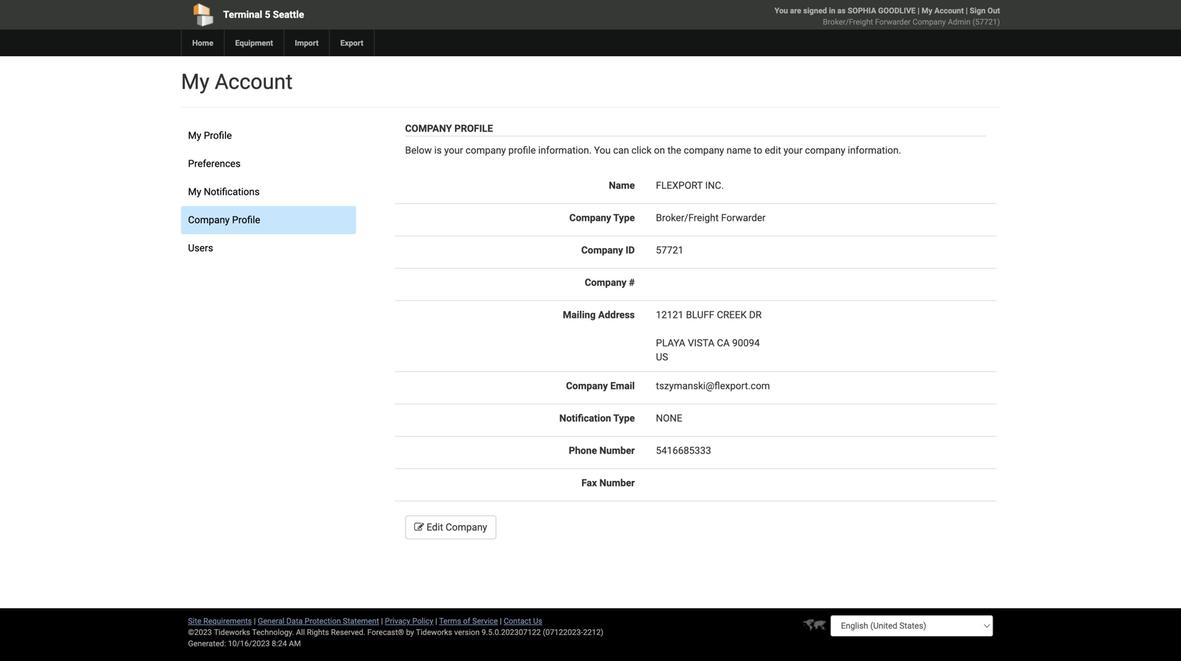 Task type: vqa. For each thing, say whether or not it's contained in the screenshot.
the Number to the bottom
yes



Task type: locate. For each thing, give the bounding box(es) containing it.
information.
[[539, 145, 592, 156], [848, 145, 902, 156]]

1 vertical spatial forwarder
[[722, 212, 766, 224]]

0 horizontal spatial you
[[594, 145, 611, 156]]

mailing
[[563, 309, 596, 321]]

0 vertical spatial account
[[935, 6, 964, 15]]

1 horizontal spatial your
[[784, 145, 803, 156]]

(57721)
[[973, 17, 1001, 26]]

contact
[[504, 617, 532, 626]]

1 horizontal spatial you
[[775, 6, 789, 15]]

|
[[918, 6, 920, 15], [966, 6, 968, 15], [254, 617, 256, 626], [381, 617, 383, 626], [436, 617, 438, 626], [500, 617, 502, 626]]

my right goodlive
[[922, 6, 933, 15]]

company down my account link
[[913, 17, 946, 26]]

©2023 tideworks
[[188, 628, 250, 637]]

notifications
[[204, 186, 260, 198]]

account
[[935, 6, 964, 15], [215, 69, 293, 94]]

1 vertical spatial number
[[600, 477, 635, 489]]

you
[[775, 6, 789, 15], [594, 145, 611, 156]]

1 horizontal spatial broker/freight
[[823, 17, 874, 26]]

1 number from the top
[[600, 445, 635, 457]]

type for company type
[[614, 212, 635, 224]]

#
[[629, 277, 635, 288]]

| up 9.5.0.202307122
[[500, 617, 502, 626]]

click
[[632, 145, 652, 156]]

users
[[188, 242, 213, 254]]

out
[[988, 6, 1001, 15]]

0 horizontal spatial your
[[444, 145, 463, 156]]

| up "tideworks"
[[436, 617, 438, 626]]

bluff
[[686, 309, 715, 321]]

company right the edit
[[805, 145, 846, 156]]

0 horizontal spatial company profile
[[188, 214, 260, 226]]

2 number from the top
[[600, 477, 635, 489]]

contact us link
[[504, 617, 543, 626]]

company profile
[[405, 123, 493, 134], [188, 214, 260, 226]]

company left profile
[[466, 145, 506, 156]]

1 vertical spatial you
[[594, 145, 611, 156]]

0 vertical spatial you
[[775, 6, 789, 15]]

company profile up is at the top
[[405, 123, 493, 134]]

1 horizontal spatial account
[[935, 6, 964, 15]]

terminal 5 seattle
[[223, 9, 304, 20]]

broker/freight
[[823, 17, 874, 26], [656, 212, 719, 224]]

technology.
[[252, 628, 294, 637]]

company
[[913, 17, 946, 26], [405, 123, 452, 134], [570, 212, 612, 224], [188, 214, 230, 226], [582, 244, 624, 256], [585, 277, 627, 288], [566, 380, 608, 392], [446, 522, 488, 533]]

account inside you are signed in as sophia goodlive | my account | sign out broker/freight forwarder company admin (57721)
[[935, 6, 964, 15]]

5416685333
[[656, 445, 712, 457]]

0 horizontal spatial forwarder
[[722, 212, 766, 224]]

1 horizontal spatial forwarder
[[876, 17, 911, 26]]

0 vertical spatial number
[[600, 445, 635, 457]]

| left the sign
[[966, 6, 968, 15]]

1 vertical spatial type
[[614, 413, 635, 424]]

preferences
[[188, 158, 241, 170]]

pencil square o image
[[415, 522, 424, 532]]

1 horizontal spatial information.
[[848, 145, 902, 156]]

site
[[188, 617, 202, 626]]

company inside button
[[446, 522, 488, 533]]

number
[[600, 445, 635, 457], [600, 477, 635, 489]]

site requirements | general data protection statement | privacy policy | terms of service | contact us ©2023 tideworks technology. all rights reserved. forecast® by tideworks version 9.5.0.202307122 (07122023-2212) generated: 10/16/2023 8:24 am
[[188, 617, 604, 648]]

2 company from the left
[[684, 145, 725, 156]]

company right the
[[684, 145, 725, 156]]

company profile down the my notifications
[[188, 214, 260, 226]]

account up admin
[[935, 6, 964, 15]]

company type
[[570, 212, 635, 224]]

terminal 5 seattle link
[[181, 0, 510, 30]]

number up fax number
[[600, 445, 635, 457]]

2 horizontal spatial profile
[[455, 123, 493, 134]]

company right edit
[[446, 522, 488, 533]]

equipment
[[235, 38, 273, 47]]

company left #
[[585, 277, 627, 288]]

0 vertical spatial broker/freight
[[823, 17, 874, 26]]

on
[[654, 145, 665, 156]]

terms
[[439, 617, 461, 626]]

0 horizontal spatial information.
[[539, 145, 592, 156]]

my
[[922, 6, 933, 15], [181, 69, 210, 94], [188, 130, 201, 141], [188, 186, 201, 198]]

2 type from the top
[[614, 413, 635, 424]]

number right fax
[[600, 477, 635, 489]]

0 vertical spatial forwarder
[[876, 17, 911, 26]]

sign
[[970, 6, 986, 15]]

none
[[656, 413, 683, 424]]

rights
[[307, 628, 329, 637]]

can
[[614, 145, 629, 156]]

your
[[444, 145, 463, 156], [784, 145, 803, 156]]

you left are
[[775, 6, 789, 15]]

tideworks
[[416, 628, 453, 637]]

goodlive
[[879, 6, 916, 15]]

service
[[473, 617, 498, 626]]

account down equipment link
[[215, 69, 293, 94]]

sophia
[[848, 6, 877, 15]]

0 horizontal spatial broker/freight
[[656, 212, 719, 224]]

broker/freight down as
[[823, 17, 874, 26]]

1 horizontal spatial company profile
[[405, 123, 493, 134]]

broker/freight down 'flexport inc.'
[[656, 212, 719, 224]]

type down the name in the top of the page
[[614, 212, 635, 224]]

number for fax number
[[600, 477, 635, 489]]

10/16/2023
[[228, 639, 270, 648]]

0 horizontal spatial account
[[215, 69, 293, 94]]

phone number
[[569, 445, 635, 457]]

forwarder inside you are signed in as sophia goodlive | my account | sign out broker/freight forwarder company admin (57721)
[[876, 17, 911, 26]]

privacy policy link
[[385, 617, 434, 626]]

my down preferences
[[188, 186, 201, 198]]

home
[[192, 38, 213, 47]]

1 horizontal spatial company
[[684, 145, 725, 156]]

your right the edit
[[784, 145, 803, 156]]

1 vertical spatial company profile
[[188, 214, 260, 226]]

forwarder down goodlive
[[876, 17, 911, 26]]

my up preferences
[[188, 130, 201, 141]]

my account
[[181, 69, 293, 94]]

as
[[838, 6, 846, 15]]

am
[[289, 639, 301, 648]]

you left can
[[594, 145, 611, 156]]

1 type from the top
[[614, 212, 635, 224]]

edit company
[[424, 522, 488, 533]]

your right is at the top
[[444, 145, 463, 156]]

number for phone number
[[600, 445, 635, 457]]

0 vertical spatial type
[[614, 212, 635, 224]]

all
[[296, 628, 305, 637]]

my down home link
[[181, 69, 210, 94]]

notification type
[[560, 413, 635, 424]]

company up users
[[188, 214, 230, 226]]

type
[[614, 212, 635, 224], [614, 413, 635, 424]]

12121
[[656, 309, 684, 321]]

company
[[466, 145, 506, 156], [684, 145, 725, 156], [805, 145, 846, 156]]

forwarder down the inc.
[[722, 212, 766, 224]]

by
[[406, 628, 414, 637]]

0 horizontal spatial profile
[[204, 130, 232, 141]]

terminal
[[223, 9, 262, 20]]

forwarder
[[876, 17, 911, 26], [722, 212, 766, 224]]

8:24
[[272, 639, 287, 648]]

type down email
[[614, 413, 635, 424]]

0 horizontal spatial company
[[466, 145, 506, 156]]

home link
[[181, 30, 224, 56]]

2 horizontal spatial company
[[805, 145, 846, 156]]

dr
[[750, 309, 762, 321]]

2 your from the left
[[784, 145, 803, 156]]



Task type: describe. For each thing, give the bounding box(es) containing it.
company inside you are signed in as sophia goodlive | my account | sign out broker/freight forwarder company admin (57721)
[[913, 17, 946, 26]]

of
[[463, 617, 471, 626]]

equipment link
[[224, 30, 284, 56]]

tszymanski@flexport.com
[[656, 380, 771, 392]]

seattle
[[273, 9, 304, 20]]

(07122023-
[[543, 628, 583, 637]]

admin
[[948, 17, 971, 26]]

protection
[[305, 617, 341, 626]]

you inside you are signed in as sophia goodlive | my account | sign out broker/freight forwarder company admin (57721)
[[775, 6, 789, 15]]

name
[[727, 145, 752, 156]]

3 company from the left
[[805, 145, 846, 156]]

| right goodlive
[[918, 6, 920, 15]]

5
[[265, 9, 271, 20]]

mailing address
[[563, 309, 635, 321]]

company left id
[[582, 244, 624, 256]]

1 information. from the left
[[539, 145, 592, 156]]

| left general
[[254, 617, 256, 626]]

company id
[[582, 244, 635, 256]]

import
[[295, 38, 319, 47]]

my for my notifications
[[188, 186, 201, 198]]

company email
[[566, 380, 635, 392]]

us
[[656, 351, 669, 363]]

version
[[455, 628, 480, 637]]

name
[[609, 180, 635, 191]]

edit company button
[[405, 516, 497, 540]]

signed
[[804, 6, 827, 15]]

1 your from the left
[[444, 145, 463, 156]]

creek
[[717, 309, 747, 321]]

my for my account
[[181, 69, 210, 94]]

reserved.
[[331, 628, 366, 637]]

broker/freight inside you are signed in as sophia goodlive | my account | sign out broker/freight forwarder company admin (57721)
[[823, 17, 874, 26]]

edit
[[427, 522, 443, 533]]

flexport
[[656, 180, 703, 191]]

to
[[754, 145, 763, 156]]

1 horizontal spatial profile
[[232, 214, 260, 226]]

policy
[[413, 617, 434, 626]]

company up is at the top
[[405, 123, 452, 134]]

id
[[626, 244, 635, 256]]

0 vertical spatial company profile
[[405, 123, 493, 134]]

us
[[534, 617, 543, 626]]

forecast®
[[368, 628, 404, 637]]

type for notification type
[[614, 413, 635, 424]]

fax
[[582, 477, 597, 489]]

email
[[611, 380, 635, 392]]

requirements
[[203, 617, 252, 626]]

the
[[668, 145, 682, 156]]

inc.
[[706, 180, 724, 191]]

company #
[[585, 277, 635, 288]]

broker/freight forwarder
[[656, 212, 766, 224]]

2212)
[[583, 628, 604, 637]]

my for my profile
[[188, 130, 201, 141]]

1 vertical spatial account
[[215, 69, 293, 94]]

12121 bluff creek dr
[[656, 309, 762, 321]]

| up "forecast®"
[[381, 617, 383, 626]]

you are signed in as sophia goodlive | my account | sign out broker/freight forwarder company admin (57721)
[[775, 6, 1001, 26]]

data
[[287, 617, 303, 626]]

company up notification
[[566, 380, 608, 392]]

general data protection statement link
[[258, 617, 379, 626]]

57721
[[656, 244, 684, 256]]

general
[[258, 617, 285, 626]]

notification
[[560, 413, 612, 424]]

my profile
[[188, 130, 232, 141]]

profile
[[509, 145, 536, 156]]

below is your company profile information. you can click on the company name to edit your company information.
[[405, 145, 902, 156]]

2 information. from the left
[[848, 145, 902, 156]]

profile for below is your company profile information. you can click on the company name to edit your company information.
[[455, 123, 493, 134]]

site requirements link
[[188, 617, 252, 626]]

import link
[[284, 30, 329, 56]]

my inside you are signed in as sophia goodlive | my account | sign out broker/freight forwarder company admin (57721)
[[922, 6, 933, 15]]

sign out link
[[970, 6, 1001, 15]]

export link
[[329, 30, 374, 56]]

my notifications
[[188, 186, 260, 198]]

playa
[[656, 337, 686, 349]]

fax number
[[582, 477, 635, 489]]

below
[[405, 145, 432, 156]]

are
[[791, 6, 802, 15]]

privacy
[[385, 617, 411, 626]]

export
[[341, 38, 364, 47]]

company up company id
[[570, 212, 612, 224]]

vista ca 90094
[[688, 337, 760, 349]]

1 vertical spatial broker/freight
[[656, 212, 719, 224]]

statement
[[343, 617, 379, 626]]

edit
[[765, 145, 782, 156]]

my account link
[[922, 6, 964, 15]]

phone
[[569, 445, 597, 457]]

terms of service link
[[439, 617, 498, 626]]

playa vista ca 90094 us
[[656, 337, 760, 363]]

generated:
[[188, 639, 226, 648]]

1 company from the left
[[466, 145, 506, 156]]

is
[[435, 145, 442, 156]]

address
[[599, 309, 635, 321]]

profile for preferences
[[204, 130, 232, 141]]



